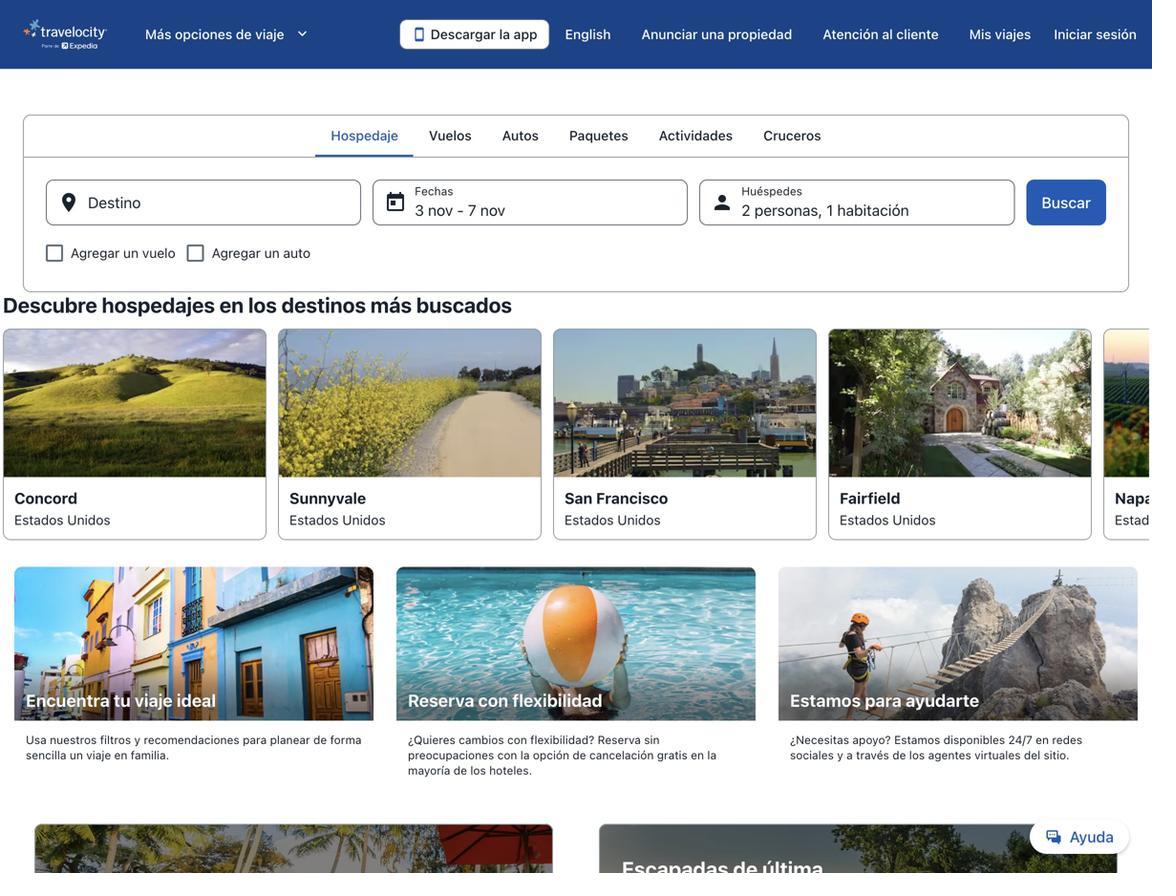 Task type: vqa. For each thing, say whether or not it's contained in the screenshot.
the Estados corresponding to Sunnyvale
yes



Task type: locate. For each thing, give the bounding box(es) containing it.
leading image
[[412, 27, 427, 42]]

unidos inside concord estados unidos
[[67, 512, 110, 528]]

estados for sunnyvale
[[290, 512, 339, 528]]

viaje right the opciones
[[255, 26, 284, 42]]

0 horizontal spatial los
[[248, 292, 277, 317]]

2 agregar from the left
[[212, 245, 261, 261]]

fairfield
[[840, 489, 901, 507]]

unidos down the 'concord'
[[67, 512, 110, 528]]

más opciones de viaje
[[145, 26, 284, 42]]

¿necesitas apoyo? estamos disponibles 24/7 en redes sociales y a través de los agentes virtuales del sitio.
[[790, 733, 1083, 762]]

actividades link
[[644, 115, 748, 157]]

se abrirá en una nueva ventana image
[[157, 567, 174, 584], [541, 567, 558, 584], [920, 567, 937, 584]]

1 vertical spatial con
[[507, 733, 527, 747]]

estados down "sunnyvale"
[[290, 512, 339, 528]]

0 horizontal spatial y
[[134, 733, 141, 747]]

recomendaciones
[[144, 733, 240, 747]]

del
[[1024, 749, 1041, 762]]

0 horizontal spatial agregar
[[71, 245, 120, 261]]

de inside dropdown button
[[236, 26, 252, 42]]

en
[[220, 292, 244, 317], [1036, 733, 1049, 747], [114, 749, 127, 762], [691, 749, 704, 762]]

2 horizontal spatial se abrirá en una nueva ventana image
[[920, 567, 937, 584]]

sunnyvale
[[290, 489, 366, 507]]

paquetes link
[[554, 115, 644, 157]]

flexibilidad?
[[531, 733, 595, 747]]

estados for fairfield
[[840, 512, 889, 528]]

4 unidos from the left
[[893, 512, 936, 528]]

para up apoyo?
[[865, 690, 902, 711]]

3 unidos from the left
[[618, 512, 661, 528]]

2 horizontal spatial un
[[264, 245, 280, 261]]

con
[[478, 690, 509, 711], [507, 733, 527, 747], [498, 749, 517, 762]]

un for auto
[[264, 245, 280, 261]]

los down cambios
[[471, 764, 486, 777]]

familia.
[[131, 749, 169, 762]]

napa estado
[[1115, 489, 1153, 528]]

encuentra
[[26, 690, 110, 711]]

sin
[[644, 733, 660, 747]]

estado
[[1115, 512, 1153, 528]]

1 se abrirá en una nueva ventana image from the left
[[157, 567, 174, 584]]

cruceros link
[[748, 115, 837, 157]]

anunciar
[[642, 26, 698, 42]]

reserva up cancelación
[[598, 733, 641, 747]]

de left "forma"
[[313, 733, 327, 747]]

3 nov - 7 nov
[[415, 201, 506, 219]]

2 vertical spatial con
[[498, 749, 517, 762]]

vuelos
[[429, 128, 472, 143]]

usa nuestros filtros y recomendaciones para planear de forma sencilla un viaje en familia.
[[26, 733, 362, 762]]

iniciar sesión
[[1054, 26, 1137, 42]]

0 horizontal spatial nov
[[428, 201, 453, 219]]

se abrirá en una nueva ventana image for flexibilidad
[[541, 567, 558, 584]]

iniciar sesión button
[[1047, 17, 1145, 52]]

2 unidos from the left
[[342, 512, 386, 528]]

agentes
[[929, 749, 972, 762]]

los left agentes
[[910, 749, 925, 762]]

¿quieres cambios con flexibilidad? reserva sin preocupaciones con la opción de cancelación gratis en la mayoría de los hoteles.
[[408, 733, 717, 777]]

3 estados from the left
[[565, 512, 614, 528]]

mostrar tarjeta anterior image
[[0, 423, 14, 446]]

y up familia.
[[134, 733, 141, 747]]

unidos down "sunnyvale"
[[342, 512, 386, 528]]

estados inside fairfield estados unidos
[[840, 512, 889, 528]]

1 vertical spatial viaje
[[135, 690, 173, 711]]

cliente
[[897, 26, 939, 42]]

una
[[702, 26, 725, 42]]

hospedaje
[[331, 128, 399, 143]]

reserva inside ¿quieres cambios con flexibilidad? reserva sin preocupaciones con la opción de cancelación gratis en la mayoría de los hoteles.
[[598, 733, 641, 747]]

flexibilidad
[[513, 690, 603, 711]]

1 horizontal spatial un
[[123, 245, 139, 261]]

un left vuelo
[[123, 245, 139, 261]]

unidos inside sunnyvale estados unidos
[[342, 512, 386, 528]]

viaje down filtros on the left of the page
[[86, 749, 111, 762]]

1 horizontal spatial nov
[[481, 201, 506, 219]]

3 se abrirá en una nueva ventana image from the left
[[920, 567, 937, 584]]

2 vertical spatial los
[[471, 764, 486, 777]]

0 vertical spatial con
[[478, 690, 509, 711]]

san
[[565, 489, 593, 507]]

estados
[[14, 512, 64, 528], [290, 512, 339, 528], [565, 512, 614, 528], [840, 512, 889, 528]]

para left planear
[[243, 733, 267, 747]]

0 vertical spatial los
[[248, 292, 277, 317]]

agregar up descubre hospedajes en los destinos más buscados
[[212, 245, 261, 261]]

y left a
[[837, 749, 844, 762]]

fairfield estados unidos
[[840, 489, 936, 528]]

reserva con flexibilidad
[[408, 690, 603, 711]]

2 vertical spatial viaje
[[86, 749, 111, 762]]

de inside the ¿necesitas apoyo? estamos disponibles 24/7 en redes sociales y a través de los agentes virtuales del sitio.
[[893, 749, 906, 762]]

unidos inside fairfield estados unidos
[[893, 512, 936, 528]]

2 nov from the left
[[481, 201, 506, 219]]

tu
[[114, 690, 131, 711]]

un down nuestros
[[70, 749, 83, 762]]

0 vertical spatial y
[[134, 733, 141, 747]]

estados down 'fairfield'
[[840, 512, 889, 528]]

estados inside sunnyvale estados unidos
[[290, 512, 339, 528]]

0 horizontal spatial para
[[243, 733, 267, 747]]

1 estados from the left
[[14, 512, 64, 528]]

unidos
[[67, 512, 110, 528], [342, 512, 386, 528], [618, 512, 661, 528], [893, 512, 936, 528]]

0 horizontal spatial viaje
[[86, 749, 111, 762]]

de right the opciones
[[236, 26, 252, 42]]

descargar
[[431, 26, 496, 42]]

en up del
[[1036, 733, 1049, 747]]

través
[[856, 749, 890, 762]]

autos link
[[487, 115, 554, 157]]

1 horizontal spatial agregar
[[212, 245, 261, 261]]

agregar
[[71, 245, 120, 261], [212, 245, 261, 261]]

estados for concord
[[14, 512, 64, 528]]

buscados
[[416, 292, 512, 317]]

más
[[371, 292, 412, 317]]

2 estados from the left
[[290, 512, 339, 528]]

0 vertical spatial reserva
[[408, 690, 474, 711]]

1 horizontal spatial y
[[837, 749, 844, 762]]

2 personas, 1 habitación
[[742, 201, 909, 219]]

nov left -
[[428, 201, 453, 219]]

1 vertical spatial reserva
[[598, 733, 641, 747]]

0 horizontal spatial estamos
[[790, 690, 861, 711]]

1 nov from the left
[[428, 201, 453, 219]]

la up hoteles.
[[521, 749, 530, 762]]

1 vertical spatial para
[[243, 733, 267, 747]]

1 vertical spatial estamos
[[895, 733, 941, 747]]

unidos for fairfield
[[893, 512, 936, 528]]

de down flexibilidad?
[[573, 749, 586, 762]]

agregar left vuelo
[[71, 245, 120, 261]]

unidos down francisco
[[618, 512, 661, 528]]

viaje
[[255, 26, 284, 42], [135, 690, 173, 711], [86, 749, 111, 762]]

viaje right tu
[[135, 690, 173, 711]]

reserva up ¿quieres
[[408, 690, 474, 711]]

1 agregar from the left
[[71, 245, 120, 261]]

para
[[865, 690, 902, 711], [243, 733, 267, 747]]

en down filtros on the left of the page
[[114, 749, 127, 762]]

un for vuelo
[[123, 245, 139, 261]]

0 horizontal spatial un
[[70, 749, 83, 762]]

hospedaje link
[[316, 115, 414, 157]]

0 vertical spatial viaje
[[255, 26, 284, 42]]

4 estados from the left
[[840, 512, 889, 528]]

2 horizontal spatial los
[[910, 749, 925, 762]]

en inside usa nuestros filtros y recomendaciones para planear de forma sencilla un viaje en familia.
[[114, 749, 127, 762]]

los down agregar un auto
[[248, 292, 277, 317]]

1 unidos from the left
[[67, 512, 110, 528]]

1 vertical spatial y
[[837, 749, 844, 762]]

1 horizontal spatial los
[[471, 764, 486, 777]]

unidos down 'fairfield'
[[893, 512, 936, 528]]

buscar button
[[1027, 180, 1107, 226]]

nov right 7 at the left
[[481, 201, 506, 219]]

0 horizontal spatial se abrirá en una nueva ventana image
[[157, 567, 174, 584]]

redes
[[1053, 733, 1083, 747]]

la left app
[[499, 26, 510, 42]]

los
[[248, 292, 277, 317], [910, 749, 925, 762], [471, 764, 486, 777]]

estamos
[[790, 690, 861, 711], [895, 733, 941, 747]]

la
[[499, 26, 510, 42], [521, 749, 530, 762], [708, 749, 717, 762]]

francisco
[[596, 489, 668, 507]]

tab list containing hospedaje
[[23, 115, 1130, 157]]

estados inside concord estados unidos
[[14, 512, 64, 528]]

auto
[[283, 245, 311, 261]]

tab list
[[23, 115, 1130, 157]]

2 se abrirá en una nueva ventana image from the left
[[541, 567, 558, 584]]

sunnyvale estados unidos
[[290, 489, 386, 528]]

cancelación
[[590, 749, 654, 762]]

forma
[[330, 733, 362, 747]]

tab list inside descubre hospedajes en los destinos más buscados main content
[[23, 115, 1130, 157]]

estamos up ¿necesitas
[[790, 690, 861, 711]]

1 horizontal spatial para
[[865, 690, 902, 711]]

0 vertical spatial para
[[865, 690, 902, 711]]

de right través
[[893, 749, 906, 762]]

mostrar tarjeta siguiente image
[[1138, 423, 1153, 446]]

un left auto
[[264, 245, 280, 261]]

agregar for agregar un auto
[[212, 245, 261, 261]]

1 vertical spatial los
[[910, 749, 925, 762]]

en inside ¿quieres cambios con flexibilidad? reserva sin preocupaciones con la opción de cancelación gratis en la mayoría de los hoteles.
[[691, 749, 704, 762]]

destinos
[[282, 292, 366, 317]]

autos
[[502, 128, 539, 143]]

viaje inside usa nuestros filtros y recomendaciones para planear de forma sencilla un viaje en familia.
[[86, 749, 111, 762]]

mis viajes link
[[954, 17, 1047, 52]]

nov
[[428, 201, 453, 219], [481, 201, 506, 219]]

los inside the ¿necesitas apoyo? estamos disponibles 24/7 en redes sociales y a través de los agentes virtuales del sitio.
[[910, 749, 925, 762]]

2 horizontal spatial viaje
[[255, 26, 284, 42]]

estados down san
[[565, 512, 614, 528]]

atención al cliente link
[[808, 17, 954, 52]]

usa
[[26, 733, 47, 747]]

1 horizontal spatial estamos
[[895, 733, 941, 747]]

y inside the ¿necesitas apoyo? estamos disponibles 24/7 en redes sociales y a través de los agentes virtuales del sitio.
[[837, 749, 844, 762]]

san francisco estados unidos
[[565, 489, 668, 528]]

en right gratis
[[691, 749, 704, 762]]

actividades
[[659, 128, 733, 143]]

1 horizontal spatial reserva
[[598, 733, 641, 747]]

la right gratis
[[708, 749, 717, 762]]

un
[[123, 245, 139, 261], [264, 245, 280, 261], [70, 749, 83, 762]]

para inside usa nuestros filtros y recomendaciones para planear de forma sencilla un viaje en familia.
[[243, 733, 267, 747]]

descubre hospedajes en los destinos más buscados
[[3, 292, 512, 317]]

descubre
[[3, 292, 97, 317]]

nuestros
[[50, 733, 97, 747]]

0 horizontal spatial reserva
[[408, 690, 474, 711]]

anunciar una propiedad link
[[626, 17, 808, 52]]

concord
[[14, 489, 78, 507]]

opción
[[533, 749, 570, 762]]

reserva
[[408, 690, 474, 711], [598, 733, 641, 747]]

estados down the 'concord'
[[14, 512, 64, 528]]

1 horizontal spatial se abrirá en una nueva ventana image
[[541, 567, 558, 584]]

2 horizontal spatial la
[[708, 749, 717, 762]]

estamos up agentes
[[895, 733, 941, 747]]



Task type: describe. For each thing, give the bounding box(es) containing it.
unidos inside san francisco estados unidos
[[618, 512, 661, 528]]

1 horizontal spatial la
[[521, 749, 530, 762]]

buscar
[[1042, 194, 1091, 212]]

atención al cliente
[[823, 26, 939, 42]]

filtros
[[100, 733, 131, 747]]

disponibles
[[944, 733, 1006, 747]]

habitación
[[838, 201, 909, 219]]

sociales
[[790, 749, 834, 762]]

se abrirá en una nueva ventana image for viaje
[[157, 567, 174, 584]]

al
[[882, 26, 893, 42]]

sitio.
[[1044, 749, 1070, 762]]

3 nov - 7 nov button
[[373, 180, 688, 226]]

sencilla
[[26, 749, 66, 762]]

virtuales
[[975, 749, 1021, 762]]

0 vertical spatial estamos
[[790, 690, 861, 711]]

se abrirá en una nueva ventana image for ayudarte
[[920, 567, 937, 584]]

fairfield que incluye una casa image
[[829, 329, 1092, 477]]

3
[[415, 201, 424, 219]]

un inside usa nuestros filtros y recomendaciones para planear de forma sencilla un viaje en familia.
[[70, 749, 83, 762]]

mis
[[970, 26, 992, 42]]

1
[[827, 201, 834, 219]]

gratis
[[657, 749, 688, 762]]

hospedajes
[[102, 292, 215, 317]]

1 horizontal spatial viaje
[[135, 690, 173, 711]]

preocupaciones
[[408, 749, 494, 762]]

ideal
[[177, 690, 216, 711]]

vuelo
[[142, 245, 176, 261]]

estamos para ayudarte
[[790, 690, 980, 711]]

0 horizontal spatial la
[[499, 26, 510, 42]]

7
[[468, 201, 477, 219]]

personas,
[[755, 201, 823, 219]]

san francisco que incluye un ferry, un edificio de gran altura y horizonte image
[[553, 329, 817, 477]]

cruceros
[[764, 128, 822, 143]]

a
[[847, 749, 853, 762]]

más
[[145, 26, 171, 42]]

hoteles.
[[489, 764, 532, 777]]

concord estados unidos
[[14, 489, 110, 528]]

los inside ¿quieres cambios con flexibilidad? reserva sin preocupaciones con la opción de cancelación gratis en la mayoría de los hoteles.
[[471, 764, 486, 777]]

viajes
[[995, 26, 1032, 42]]

anunciar una propiedad
[[642, 26, 793, 42]]

agregar un vuelo
[[71, 245, 176, 261]]

24/7
[[1009, 733, 1033, 747]]

logo de travelocity image
[[23, 19, 107, 50]]

napa ofreciendo escenas tranquilas, una puesta de sol y tierras de cultivo image
[[1104, 329, 1153, 477]]

y inside usa nuestros filtros y recomendaciones para planear de forma sencilla un viaje en familia.
[[134, 733, 141, 747]]

en inside the ¿necesitas apoyo? estamos disponibles 24/7 en redes sociales y a través de los agentes virtuales del sitio.
[[1036, 733, 1049, 747]]

descargar la app
[[431, 26, 538, 42]]

paquetes
[[570, 128, 629, 143]]

descargar la app link
[[399, 19, 550, 50]]

english button
[[550, 17, 626, 52]]

atención
[[823, 26, 879, 42]]

de inside usa nuestros filtros y recomendaciones para planear de forma sencilla un viaje en familia.
[[313, 733, 327, 747]]

agregar un auto
[[212, 245, 311, 261]]

de down preocupaciones
[[454, 764, 467, 777]]

viaje inside dropdown button
[[255, 26, 284, 42]]

agregar for agregar un vuelo
[[71, 245, 120, 261]]

unidos for concord
[[67, 512, 110, 528]]

sesión
[[1096, 26, 1137, 42]]

app
[[514, 26, 538, 42]]

opciones
[[175, 26, 232, 42]]

ayudarte
[[906, 690, 980, 711]]

napa
[[1115, 489, 1153, 507]]

propiedad
[[728, 26, 793, 42]]

iniciar
[[1054, 26, 1093, 42]]

planear
[[270, 733, 310, 747]]

encuentra tu viaje ideal
[[26, 690, 216, 711]]

cambios
[[459, 733, 504, 747]]

2
[[742, 201, 751, 219]]

english
[[565, 26, 611, 42]]

unidos for sunnyvale
[[342, 512, 386, 528]]

descubre hospedajes en los destinos más buscados main content
[[0, 115, 1153, 874]]

vuelos link
[[414, 115, 487, 157]]

en down agregar un auto
[[220, 292, 244, 317]]

estados inside san francisco estados unidos
[[565, 512, 614, 528]]

2 personas, 1 habitación button
[[700, 180, 1015, 226]]

¿necesitas
[[790, 733, 850, 747]]

estamos inside the ¿necesitas apoyo? estamos disponibles 24/7 en redes sociales y a través de los agentes virtuales del sitio.
[[895, 733, 941, 747]]



